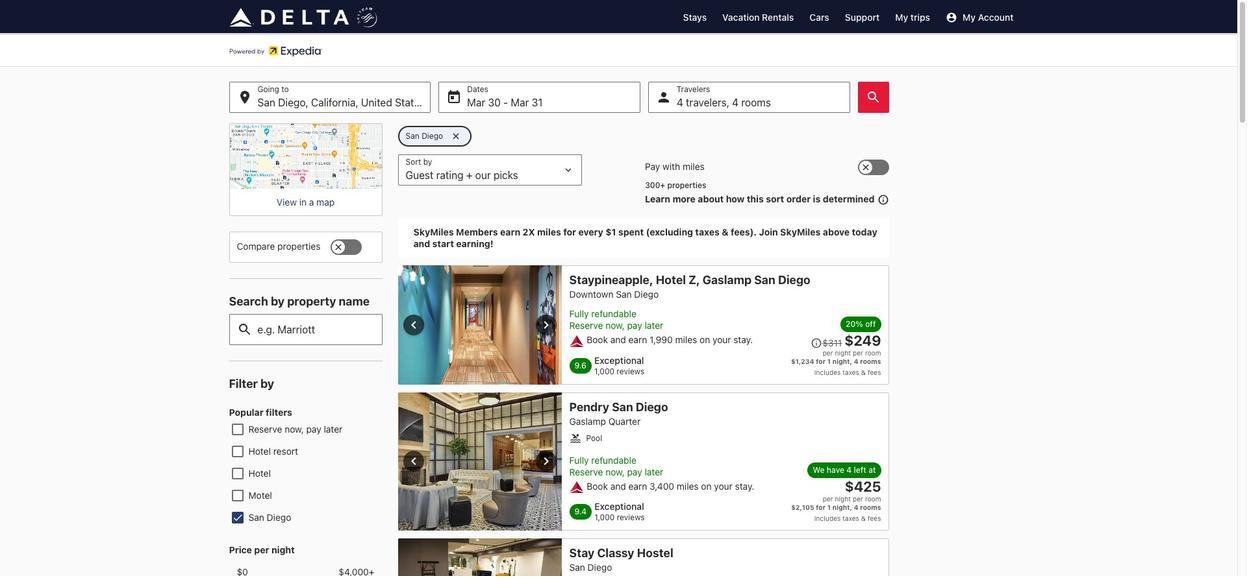 Task type: describe. For each thing, give the bounding box(es) containing it.
earning!
[[456, 239, 493, 250]]

$249
[[845, 333, 881, 349]]

exceptional for pendry san diego
[[595, 501, 644, 512]]

fees inside we have 4 left at $425 per night per room $2,105 for 1 night, 4 rooms includes taxes & fees
[[868, 515, 881, 523]]

book for pendry san diego
[[587, 481, 608, 492]]

san inside dropdown button
[[258, 97, 275, 108]]

2 mar from the left
[[511, 97, 529, 108]]

30
[[488, 97, 501, 108]]

motel
[[248, 491, 272, 502]]

filter
[[229, 377, 258, 391]]

night, inside per night per room $1,234 for 1 night, 4 rooms includes taxes & fees
[[833, 358, 852, 366]]

9.4
[[575, 507, 587, 517]]

vacation rentals
[[722, 12, 794, 23]]

hotel inside staypineapple, hotel z, gaslamp san diego downtown san diego
[[656, 274, 686, 287]]

price per night
[[229, 545, 295, 556]]

reviews for staypineapple, hotel z, gaslamp san diego
[[617, 367, 645, 376]]

how
[[726, 194, 745, 205]]

price
[[229, 545, 252, 556]]

rooms inside dropdown button
[[741, 97, 771, 108]]

1 vertical spatial now,
[[285, 424, 304, 435]]

fully refundable reserve now, pay later for pendry san diego
[[569, 455, 663, 478]]

support
[[845, 12, 880, 23]]

small image for $311
[[811, 338, 823, 349]]

reserve for staypineapple, hotel z, gaslamp san diego
[[569, 320, 603, 331]]

san inside button
[[406, 131, 419, 141]]

per down "have"
[[823, 496, 833, 504]]

today
[[852, 227, 877, 238]]

2 vertical spatial night
[[271, 545, 295, 556]]

with
[[663, 161, 680, 172]]

hotel for hotel
[[248, 468, 271, 479]]

pay for staypineapple, hotel z, gaslamp san diego
[[627, 320, 642, 331]]

san diego, california, united states of america button
[[229, 82, 479, 113]]

pay
[[645, 161, 660, 172]]

america
[[440, 97, 479, 108]]

name
[[339, 295, 370, 309]]

stay classy hostel san diego
[[569, 547, 673, 573]]

search image
[[866, 90, 881, 105]]

4 travelers, 4 rooms button
[[648, 82, 850, 113]]

exceptional for staypineapple, hotel z, gaslamp san diego
[[594, 355, 644, 366]]

view in a map
[[277, 197, 335, 208]]

united
[[361, 97, 392, 108]]

san inside pendry san diego gaslamp quarter
[[612, 400, 633, 414]]

popular
[[229, 407, 264, 418]]

loyalty logo image for pendry san diego
[[569, 482, 584, 494]]

of
[[428, 97, 437, 108]]

off
[[865, 320, 876, 329]]

night inside per night per room $1,234 for 1 night, 4 rooms includes taxes & fees
[[835, 349, 851, 357]]

3,400
[[650, 481, 674, 492]]

properties for 300+ properties
[[667, 181, 706, 190]]

reserve now, pay later
[[248, 424, 343, 435]]

$1
[[606, 227, 616, 238]]

diego inside stay classy hostel san diego
[[588, 562, 612, 573]]

300+
[[645, 181, 665, 190]]

search
[[229, 295, 268, 309]]

view
[[277, 197, 297, 208]]

staypineapple,
[[569, 274, 653, 287]]

exceptional 1,000 reviews for pendry san diego
[[595, 501, 645, 523]]

exceptional 1,000 reviews for staypineapple, hotel z, gaslamp san diego
[[594, 355, 645, 376]]

for for miles
[[563, 227, 576, 238]]

travelers,
[[686, 97, 729, 108]]

san inside stay classy hostel san diego
[[569, 562, 585, 573]]

stay. for pendry san diego
[[735, 481, 754, 492]]

every
[[578, 227, 603, 238]]

classy
[[597, 547, 634, 560]]

pay with miles
[[645, 161, 705, 172]]

1 vertical spatial pay
[[306, 424, 321, 435]]

$2,105
[[791, 504, 814, 512]]

san down join
[[754, 274, 775, 287]]

for for $1,234
[[816, 358, 826, 366]]

gaslamp for san
[[703, 274, 752, 287]]

show next image for pendry san diego image
[[538, 454, 554, 470]]

4 down $425
[[854, 504, 858, 512]]

map
[[316, 197, 335, 208]]

2x
[[523, 227, 535, 238]]

we
[[813, 466, 825, 476]]

per right price
[[254, 545, 269, 556]]

$425
[[845, 479, 881, 496]]

by for search
[[271, 295, 285, 309]]

earn inside skymiles members earn 2x miles for every $1 spent (excluding taxes & fees). join skymiles above today and start earning!
[[500, 227, 520, 238]]

show next image for staypineapple, hotel z, gaslamp san diego image
[[538, 318, 554, 333]]

miles for 1,990
[[675, 335, 697, 346]]

fees).
[[731, 227, 757, 238]]

in
[[299, 197, 307, 208]]

this
[[747, 194, 764, 205]]

downtown
[[569, 289, 613, 300]]

1 vertical spatial later
[[324, 424, 343, 435]]

stay
[[569, 547, 595, 560]]

1,000 for pendry san diego
[[595, 513, 615, 523]]

by for filter
[[260, 377, 274, 391]]

sort
[[766, 194, 784, 205]]

your for pendry san diego
[[714, 481, 733, 492]]

2 skymiles from the left
[[780, 227, 821, 238]]

san down motel
[[248, 513, 264, 524]]

0 horizontal spatial san diego
[[248, 513, 291, 524]]

property
[[287, 295, 336, 309]]

resort
[[273, 446, 298, 457]]

my trips
[[895, 12, 930, 23]]

cars
[[810, 12, 829, 23]]

loyalty logo image for staypineapple, hotel z, gaslamp san diego
[[569, 336, 584, 347]]

fully refundable reserve now, pay later for staypineapple, hotel z, gaslamp san diego
[[569, 309, 663, 331]]

20% off
[[846, 320, 876, 329]]

san diego inside button
[[406, 131, 443, 141]]

miles for 2x
[[537, 227, 561, 238]]

compare
[[237, 241, 275, 252]]

diego,
[[278, 97, 308, 108]]

view in a map button
[[237, 197, 374, 209]]

san diego button
[[398, 126, 472, 147]]

account image
[[946, 12, 958, 23]]

gaslamp for quarter
[[569, 416, 606, 427]]

pendry
[[569, 400, 609, 414]]

rentals
[[762, 12, 794, 23]]

hotel resort
[[248, 446, 298, 457]]

now, for pendry san diego
[[606, 467, 625, 478]]

stays
[[683, 12, 707, 23]]

staypineapple, hotel z, gaslamp san diego downtown san diego
[[569, 274, 810, 300]]

learn more about how this sort order is determined link
[[645, 194, 889, 206]]

night, inside we have 4 left at $425 per night per room $2,105 for 1 night, 4 rooms includes taxes & fees
[[833, 504, 852, 512]]

1 mar from the left
[[467, 97, 485, 108]]

we have 4 left at $425 per night per room $2,105 for 1 night, 4 rooms includes taxes & fees
[[791, 466, 881, 523]]

mar 30 - mar 31
[[467, 97, 543, 108]]

mar 30 - mar 31 button
[[439, 82, 640, 113]]

fully for pendry san diego
[[569, 455, 589, 466]]

my for my trips
[[895, 12, 908, 23]]

and inside skymiles members earn 2x miles for every $1 spent (excluding taxes & fees). join skymiles above today and start earning!
[[413, 239, 430, 250]]

above
[[823, 227, 850, 238]]

book for staypineapple, hotel z, gaslamp san diego
[[587, 335, 608, 346]]

& inside per night per room $1,234 for 1 night, 4 rooms includes taxes & fees
[[861, 369, 866, 377]]

join
[[759, 227, 778, 238]]

learn
[[645, 194, 670, 205]]

pendry san diego gaslamp quarter
[[569, 400, 668, 427]]

1 skymiles from the left
[[413, 227, 454, 238]]

static map image image
[[229, 123, 382, 189]]



Task type: vqa. For each thing, say whether or not it's contained in the screenshot.
$1,109
no



Task type: locate. For each thing, give the bounding box(es) containing it.
earn left 2x
[[500, 227, 520, 238]]

1 vertical spatial room
[[865, 496, 881, 504]]

stays link
[[683, 12, 707, 23]]

per night per room $1,234 for 1 night, 4 rooms includes taxes & fees
[[791, 349, 881, 377]]

book and earn 3,400 miles on your stay.
[[587, 481, 754, 492]]

small image left pool
[[569, 433, 581, 445]]

1 vertical spatial san diego
[[248, 513, 291, 524]]

on right 3,400
[[701, 481, 712, 492]]

reviews up classy
[[617, 513, 645, 523]]

2 vertical spatial later
[[645, 467, 663, 478]]

1 night, from the top
[[833, 358, 852, 366]]

night right price
[[271, 545, 295, 556]]

book down downtown
[[587, 335, 608, 346]]

on
[[700, 335, 710, 346], [701, 481, 712, 492]]

includes down "have"
[[814, 515, 841, 523]]

0 vertical spatial exceptional 1,000 reviews
[[594, 355, 645, 376]]

a
[[309, 197, 314, 208]]

your for staypineapple, hotel z, gaslamp san diego
[[713, 335, 731, 346]]

refundable down downtown
[[591, 309, 636, 320]]

states
[[395, 97, 425, 108]]

small image for pool
[[569, 433, 581, 445]]

2 horizontal spatial small image
[[875, 194, 889, 206]]

rooms down $425
[[860, 504, 881, 512]]

1 vertical spatial fully
[[569, 455, 589, 466]]

2 room from the top
[[865, 496, 881, 504]]

& left fees).
[[722, 227, 728, 238]]

powered by expedia logo image
[[229, 45, 323, 57]]

1,000 for staypineapple, hotel z, gaslamp san diego
[[594, 367, 614, 376]]

1 vertical spatial fees
[[868, 515, 881, 523]]

1 vertical spatial gaslamp
[[569, 416, 606, 427]]

san diego down of
[[406, 131, 443, 141]]

1 vertical spatial earn
[[629, 335, 647, 346]]

fully down pool
[[569, 455, 589, 466]]

rooms inside we have 4 left at $425 per night per room $2,105 for 1 night, 4 rooms includes taxes & fees
[[860, 504, 881, 512]]

taxes inside skymiles members earn 2x miles for every $1 spent (excluding taxes & fees). join skymiles above today and start earning!
[[695, 227, 720, 238]]

now, down the quarter
[[606, 467, 625, 478]]

rooms inside per night per room $1,234 for 1 night, 4 rooms includes taxes & fees
[[860, 358, 881, 366]]

taxes down $249
[[843, 369, 859, 377]]

0 vertical spatial taxes
[[695, 227, 720, 238]]

small image inside learn more about how this sort order is determined link
[[875, 194, 889, 206]]

quarter
[[608, 416, 641, 427]]

1 refundable from the top
[[591, 309, 636, 320]]

reserve down downtown
[[569, 320, 603, 331]]

1 vertical spatial night,
[[833, 504, 852, 512]]

on right 1,990
[[700, 335, 710, 346]]

room inside we have 4 left at $425 per night per room $2,105 for 1 night, 4 rooms includes taxes & fees
[[865, 496, 881, 504]]

on for pendry san diego
[[701, 481, 712, 492]]

my inside dropdown button
[[963, 12, 976, 23]]

0 vertical spatial pay
[[627, 320, 642, 331]]

interior image
[[398, 393, 562, 531]]

diego inside pendry san diego gaslamp quarter
[[636, 400, 668, 414]]

1 horizontal spatial mar
[[511, 97, 529, 108]]

0 vertical spatial later
[[645, 320, 663, 331]]

refundable down pool
[[591, 455, 636, 466]]

1 vertical spatial stay.
[[735, 481, 754, 492]]

0 vertical spatial exceptional
[[594, 355, 644, 366]]

night, down $425
[[833, 504, 852, 512]]

diego inside button
[[422, 131, 443, 141]]

miles right 3,400
[[677, 481, 699, 492]]

cars link
[[810, 12, 829, 23]]

for right $1,234
[[816, 358, 826, 366]]

1 vertical spatial and
[[610, 335, 626, 346]]

0 vertical spatial 1,000
[[594, 367, 614, 376]]

1 my from the left
[[895, 12, 908, 23]]

later for pendry san diego
[[645, 467, 663, 478]]

per down left
[[853, 496, 863, 504]]

night down "have"
[[835, 496, 851, 504]]

left
[[854, 466, 866, 476]]

4 left left
[[847, 466, 852, 476]]

2 reviews from the top
[[617, 513, 645, 523]]

and for pendry san diego
[[610, 481, 626, 492]]

night
[[835, 349, 851, 357], [835, 496, 851, 504], [271, 545, 295, 556]]

gps logo image
[[229, 7, 377, 28]]

0 vertical spatial fully refundable reserve now, pay later
[[569, 309, 663, 331]]

2 vertical spatial small image
[[569, 433, 581, 445]]

0 vertical spatial and
[[413, 239, 430, 250]]

per down 20% off
[[853, 349, 863, 357]]

1 vertical spatial 1,000
[[595, 513, 615, 523]]

my account
[[963, 12, 1014, 23]]

0 vertical spatial fully
[[569, 309, 589, 320]]

stay. for staypineapple, hotel z, gaslamp san diego
[[734, 335, 753, 346]]

2 fees from the top
[[868, 515, 881, 523]]

my
[[895, 12, 908, 23], [963, 12, 976, 23]]

vacation
[[722, 12, 760, 23]]

1 1 from the top
[[827, 358, 831, 366]]

1 vertical spatial loyalty logo image
[[569, 482, 584, 494]]

1,990
[[650, 335, 673, 346]]

on for staypineapple, hotel z, gaslamp san diego
[[700, 335, 710, 346]]

1 vertical spatial your
[[714, 481, 733, 492]]

0 vertical spatial rooms
[[741, 97, 771, 108]]

2 vertical spatial taxes
[[843, 515, 859, 523]]

miles right 2x
[[537, 227, 561, 238]]

31
[[532, 97, 543, 108]]

san up the quarter
[[612, 400, 633, 414]]

learn more about how this sort order is determined
[[645, 194, 875, 205]]

skymiles up the start on the top
[[413, 227, 454, 238]]

includes inside per night per room $1,234 for 1 night, 4 rooms includes taxes & fees
[[814, 369, 841, 377]]

fees down $249
[[868, 369, 881, 377]]

1 vertical spatial properties
[[277, 241, 321, 252]]

my account button
[[941, 6, 1019, 29]]

is
[[813, 194, 821, 205]]

& inside we have 4 left at $425 per night per room $2,105 for 1 night, 4 rooms includes taxes & fees
[[861, 515, 866, 523]]

hotel left z,
[[656, 274, 686, 287]]

book and earn 1,990 miles on your stay.
[[587, 335, 753, 346]]

by right search at the left bottom
[[271, 295, 285, 309]]

0 vertical spatial on
[[700, 335, 710, 346]]

4 inside per night per room $1,234 for 1 night, 4 rooms includes taxes & fees
[[854, 358, 858, 366]]

filters
[[266, 407, 292, 418]]

fully refundable reserve now, pay later down pool
[[569, 455, 663, 478]]

room down at
[[865, 496, 881, 504]]

0 horizontal spatial skymiles
[[413, 227, 454, 238]]

1,000 right 9.4
[[595, 513, 615, 523]]

spent
[[618, 227, 644, 238]]

san down staypineapple,
[[616, 289, 632, 300]]

my right account 'icon'
[[963, 12, 976, 23]]

book up 9.4
[[587, 481, 608, 492]]

0 vertical spatial book
[[587, 335, 608, 346]]

exceptional right 9.4
[[595, 501, 644, 512]]

fees down $425
[[868, 515, 881, 523]]

room inside per night per room $1,234 for 1 night, 4 rooms includes taxes & fees
[[865, 349, 881, 357]]

2 refundable from the top
[[591, 455, 636, 466]]

fully refundable reserve now, pay later down downtown
[[569, 309, 663, 331]]

1 vertical spatial reviews
[[617, 513, 645, 523]]

order
[[786, 194, 811, 205]]

properties right compare
[[277, 241, 321, 252]]

4 left travelers,
[[677, 97, 683, 108]]

2 vertical spatial reserve
[[569, 467, 603, 478]]

members
[[456, 227, 498, 238]]

now,
[[606, 320, 625, 331], [285, 424, 304, 435], [606, 467, 625, 478]]

exceptional right 9.6
[[594, 355, 644, 366]]

1 vertical spatial 1
[[827, 504, 831, 512]]

for inside skymiles members earn 2x miles for every $1 spent (excluding taxes & fees). join skymiles above today and start earning!
[[563, 227, 576, 238]]

for
[[563, 227, 576, 238], [816, 358, 826, 366], [816, 504, 826, 512]]

search by property name
[[229, 295, 370, 309]]

california,
[[311, 97, 358, 108]]

& down $425
[[861, 515, 866, 523]]

1 vertical spatial exceptional 1,000 reviews
[[595, 501, 645, 523]]

0 vertical spatial gaslamp
[[703, 274, 752, 287]]

0 vertical spatial for
[[563, 227, 576, 238]]

my for my account
[[963, 12, 976, 23]]

2 vertical spatial now,
[[606, 467, 625, 478]]

miles for 3,400
[[677, 481, 699, 492]]

0 horizontal spatial mar
[[467, 97, 485, 108]]

1 vertical spatial on
[[701, 481, 712, 492]]

properties
[[667, 181, 706, 190], [277, 241, 321, 252]]

reserve down pool
[[569, 467, 603, 478]]

and left the start on the top
[[413, 239, 430, 250]]

by
[[271, 295, 285, 309], [260, 377, 274, 391]]

earn left 3,400
[[629, 481, 647, 492]]

reserve down popular filters in the left bottom of the page
[[248, 424, 282, 435]]

1 horizontal spatial gaslamp
[[703, 274, 752, 287]]

your right 3,400
[[714, 481, 733, 492]]

2 1 from the top
[[827, 504, 831, 512]]

now, down downtown
[[606, 320, 625, 331]]

pay for pendry san diego
[[627, 467, 642, 478]]

and for staypineapple, hotel z, gaslamp san diego
[[610, 335, 626, 346]]

1 down $311 button
[[827, 358, 831, 366]]

by right filter
[[260, 377, 274, 391]]

night, down $311
[[833, 358, 852, 366]]

and left 3,400
[[610, 481, 626, 492]]

loyalty logo image up 9.6
[[569, 336, 584, 347]]

0 vertical spatial now,
[[606, 320, 625, 331]]

taxes down about
[[695, 227, 720, 238]]

0 vertical spatial earn
[[500, 227, 520, 238]]

hotel for hotel resort
[[248, 446, 271, 457]]

1 horizontal spatial small image
[[811, 338, 823, 349]]

billiards image
[[398, 539, 562, 577]]

trips
[[911, 12, 930, 23]]

0 vertical spatial hotel
[[656, 274, 686, 287]]

rooms right travelers,
[[741, 97, 771, 108]]

2 vertical spatial hotel
[[248, 468, 271, 479]]

miles right with on the right of page
[[683, 161, 705, 172]]

per down $311
[[823, 349, 833, 357]]

for right the $2,105
[[816, 504, 826, 512]]

4 travelers, 4 rooms
[[677, 97, 771, 108]]

0 vertical spatial refundable
[[591, 309, 636, 320]]

your
[[713, 335, 731, 346], [714, 481, 733, 492]]

0 vertical spatial reviews
[[617, 367, 645, 376]]

exceptional 1,000 reviews right 9.4
[[595, 501, 645, 523]]

reviews for pendry san diego
[[617, 513, 645, 523]]

skymiles right join
[[780, 227, 821, 238]]

2 fully from the top
[[569, 455, 589, 466]]

san diego, california, united states of america
[[258, 97, 479, 108]]

start
[[432, 239, 454, 250]]

properties for compare properties
[[277, 241, 321, 252]]

1 horizontal spatial properties
[[667, 181, 706, 190]]

about
[[698, 194, 724, 205]]

-
[[503, 97, 508, 108]]

1 horizontal spatial san diego
[[406, 131, 443, 141]]

includes inside we have 4 left at $425 per night per room $2,105 for 1 night, 4 rooms includes taxes & fees
[[814, 515, 841, 523]]

for inside we have 4 left at $425 per night per room $2,105 for 1 night, 4 rooms includes taxes & fees
[[816, 504, 826, 512]]

1 inside per night per room $1,234 for 1 night, 4 rooms includes taxes & fees
[[827, 358, 831, 366]]

4 down $249
[[854, 358, 858, 366]]

san down stay
[[569, 562, 585, 573]]

1 vertical spatial exceptional
[[595, 501, 644, 512]]

popular filters
[[229, 407, 292, 418]]

refundable for pendry san diego
[[591, 455, 636, 466]]

hotel up motel
[[248, 468, 271, 479]]

0 horizontal spatial properties
[[277, 241, 321, 252]]

2 loyalty logo image from the top
[[569, 482, 584, 494]]

taxes inside per night per room $1,234 for 1 night, 4 rooms includes taxes & fees
[[843, 369, 859, 377]]

2 vertical spatial pay
[[627, 467, 642, 478]]

small image up 'today'
[[875, 194, 889, 206]]

2 vertical spatial rooms
[[860, 504, 881, 512]]

0 vertical spatial fees
[[868, 369, 881, 377]]

for left every
[[563, 227, 576, 238]]

1 vertical spatial book
[[587, 481, 608, 492]]

gaslamp right z,
[[703, 274, 752, 287]]

0 horizontal spatial gaslamp
[[569, 416, 606, 427]]

your right 1,990
[[713, 335, 731, 346]]

1 horizontal spatial my
[[963, 12, 976, 23]]

300+ properties
[[645, 181, 706, 190]]

1,000 right 9.6
[[594, 367, 614, 376]]

fully down downtown
[[569, 309, 589, 320]]

fees inside per night per room $1,234 for 1 night, 4 rooms includes taxes & fees
[[868, 369, 881, 377]]

mar left 30
[[467, 97, 485, 108]]

reviews up pendry san diego gaslamp quarter
[[617, 367, 645, 376]]

0 horizontal spatial my
[[895, 12, 908, 23]]

stay.
[[734, 335, 753, 346], [735, 481, 754, 492]]

1 book from the top
[[587, 335, 608, 346]]

0 vertical spatial properties
[[667, 181, 706, 190]]

1,000
[[594, 367, 614, 376], [595, 513, 615, 523]]

now, down filters
[[285, 424, 304, 435]]

2 night, from the top
[[833, 504, 852, 512]]

night down $311
[[835, 349, 851, 357]]

reserve
[[569, 320, 603, 331], [248, 424, 282, 435], [569, 467, 603, 478]]

2 vertical spatial &
[[861, 515, 866, 523]]

1 fees from the top
[[868, 369, 881, 377]]

z,
[[689, 274, 700, 287]]

gaslamp
[[703, 274, 752, 287], [569, 416, 606, 427]]

0 vertical spatial loyalty logo image
[[569, 336, 584, 347]]

4 right travelers,
[[732, 97, 739, 108]]

hotel left resort
[[248, 446, 271, 457]]

my left trips
[[895, 12, 908, 23]]

0 vertical spatial night
[[835, 349, 851, 357]]

hostel
[[637, 547, 673, 560]]

0 vertical spatial your
[[713, 335, 731, 346]]

0 vertical spatial room
[[865, 349, 881, 357]]

loyalty logo image
[[569, 336, 584, 347], [569, 482, 584, 494]]

& inside skymiles members earn 2x miles for every $1 spent (excluding taxes & fees). join skymiles above today and start earning!
[[722, 227, 728, 238]]

1 vertical spatial fully refundable reserve now, pay later
[[569, 455, 663, 478]]

1 inside we have 4 left at $425 per night per room $2,105 for 1 night, 4 rooms includes taxes & fees
[[827, 504, 831, 512]]

1 vertical spatial for
[[816, 358, 826, 366]]

small image
[[875, 194, 889, 206], [811, 338, 823, 349], [569, 433, 581, 445]]

mar right the "-"
[[511, 97, 529, 108]]

miles right 1,990
[[675, 335, 697, 346]]

1 fully from the top
[[569, 309, 589, 320]]

for inside per night per room $1,234 for 1 night, 4 rooms includes taxes & fees
[[816, 358, 826, 366]]

loyalty logo image up 9.4
[[569, 482, 584, 494]]

night inside we have 4 left at $425 per night per room $2,105 for 1 night, 4 rooms includes taxes & fees
[[835, 496, 851, 504]]

exceptional 1,000 reviews
[[594, 355, 645, 376], [595, 501, 645, 523]]

refundable for staypineapple, hotel z, gaslamp san diego
[[591, 309, 636, 320]]

0 vertical spatial &
[[722, 227, 728, 238]]

2 vertical spatial and
[[610, 481, 626, 492]]

20%
[[846, 320, 863, 329]]

1 vertical spatial &
[[861, 369, 866, 377]]

gaslamp down pendry
[[569, 416, 606, 427]]

1 loyalty logo image from the top
[[569, 336, 584, 347]]

1 vertical spatial by
[[260, 377, 274, 391]]

small image up $1,234
[[811, 338, 823, 349]]

compare properties
[[237, 241, 321, 252]]

and
[[413, 239, 430, 250], [610, 335, 626, 346], [610, 481, 626, 492]]

2 my from the left
[[963, 12, 976, 23]]

miles inside skymiles members earn 2x miles for every $1 spent (excluding taxes & fees). join skymiles above today and start earning!
[[537, 227, 561, 238]]

9.6
[[575, 361, 587, 371]]

2 vertical spatial earn
[[629, 481, 647, 492]]

2 book from the top
[[587, 481, 608, 492]]

1 right the $2,105
[[827, 504, 831, 512]]

and left 1,990
[[610, 335, 626, 346]]

taxes inside we have 4 left at $425 per night per room $2,105 for 1 night, 4 rooms includes taxes & fees
[[843, 515, 859, 523]]

gaslamp inside staypineapple, hotel z, gaslamp san diego downtown san diego
[[703, 274, 752, 287]]

earn for pendry san diego
[[629, 481, 647, 492]]

1 vertical spatial hotel
[[248, 446, 271, 457]]

now, for staypineapple, hotel z, gaslamp san diego
[[606, 320, 625, 331]]

filter by
[[229, 377, 274, 391]]

san diego
[[406, 131, 443, 141], [248, 513, 291, 524]]

&
[[722, 227, 728, 238], [861, 369, 866, 377], [861, 515, 866, 523]]

0 vertical spatial small image
[[875, 194, 889, 206]]

fees
[[868, 369, 881, 377], [868, 515, 881, 523]]

includes
[[814, 369, 841, 377], [814, 515, 841, 523]]

san down the states
[[406, 131, 419, 141]]

have
[[827, 466, 844, 476]]

1 includes from the top
[[814, 369, 841, 377]]

0 vertical spatial includes
[[814, 369, 841, 377]]

2 includes from the top
[[814, 515, 841, 523]]

1 vertical spatial taxes
[[843, 369, 859, 377]]

0 vertical spatial night,
[[833, 358, 852, 366]]

pool
[[586, 434, 602, 443]]

show previous image for pendry san diego image
[[406, 454, 421, 470]]

hotel
[[656, 274, 686, 287], [248, 446, 271, 457], [248, 468, 271, 479]]

0 horizontal spatial small image
[[569, 433, 581, 445]]

(excluding
[[646, 227, 693, 238]]

later for staypineapple, hotel z, gaslamp san diego
[[645, 320, 663, 331]]

1 vertical spatial includes
[[814, 515, 841, 523]]

rooms down $249
[[860, 358, 881, 366]]

1 vertical spatial reserve
[[248, 424, 282, 435]]

reserve for pendry san diego
[[569, 467, 603, 478]]

taxes
[[695, 227, 720, 238], [843, 369, 859, 377], [843, 515, 859, 523]]

exceptional 1,000 reviews right 9.6
[[594, 355, 645, 376]]

1 vertical spatial refundable
[[591, 455, 636, 466]]

show previous image for staypineapple, hotel z, gaslamp san diego image
[[406, 318, 421, 333]]

fully for staypineapple, hotel z, gaslamp san diego
[[569, 309, 589, 320]]

1 room from the top
[[865, 349, 881, 357]]

1 vertical spatial small image
[[811, 338, 823, 349]]

gaslamp inside pendry san diego gaslamp quarter
[[569, 416, 606, 427]]

0 vertical spatial 1
[[827, 358, 831, 366]]

0 vertical spatial reserve
[[569, 320, 603, 331]]

at
[[869, 466, 876, 476]]

earn left 1,990
[[629, 335, 647, 346]]

0 vertical spatial stay.
[[734, 335, 753, 346]]

miles
[[683, 161, 705, 172], [537, 227, 561, 238], [675, 335, 697, 346], [677, 481, 699, 492]]

san left diego,
[[258, 97, 275, 108]]

$311
[[823, 338, 842, 349]]

fully
[[569, 309, 589, 320], [569, 455, 589, 466]]

2 vertical spatial for
[[816, 504, 826, 512]]

account
[[978, 12, 1014, 23]]

skymiles members earn 2x miles for every $1 spent (excluding taxes & fees). join skymiles above today and start earning!
[[413, 227, 877, 250]]

0 vertical spatial by
[[271, 295, 285, 309]]

1 reviews from the top
[[617, 367, 645, 376]]

earn for staypineapple, hotel z, gaslamp san diego
[[629, 335, 647, 346]]

hallway image
[[398, 266, 562, 385]]

& down $249
[[861, 369, 866, 377]]

includes down $311 button
[[814, 369, 841, 377]]

skymiles
[[413, 227, 454, 238], [780, 227, 821, 238]]

1 fully refundable reserve now, pay later from the top
[[569, 309, 663, 331]]

room down off
[[865, 349, 881, 357]]

taxes down $425
[[843, 515, 859, 523]]

san diego down motel
[[248, 513, 291, 524]]

1 horizontal spatial skymiles
[[780, 227, 821, 238]]

1 vertical spatial rooms
[[860, 358, 881, 366]]

1 vertical spatial night
[[835, 496, 851, 504]]

2 fully refundable reserve now, pay later from the top
[[569, 455, 663, 478]]

0 vertical spatial san diego
[[406, 131, 443, 141]]

properties up more
[[667, 181, 706, 190]]



